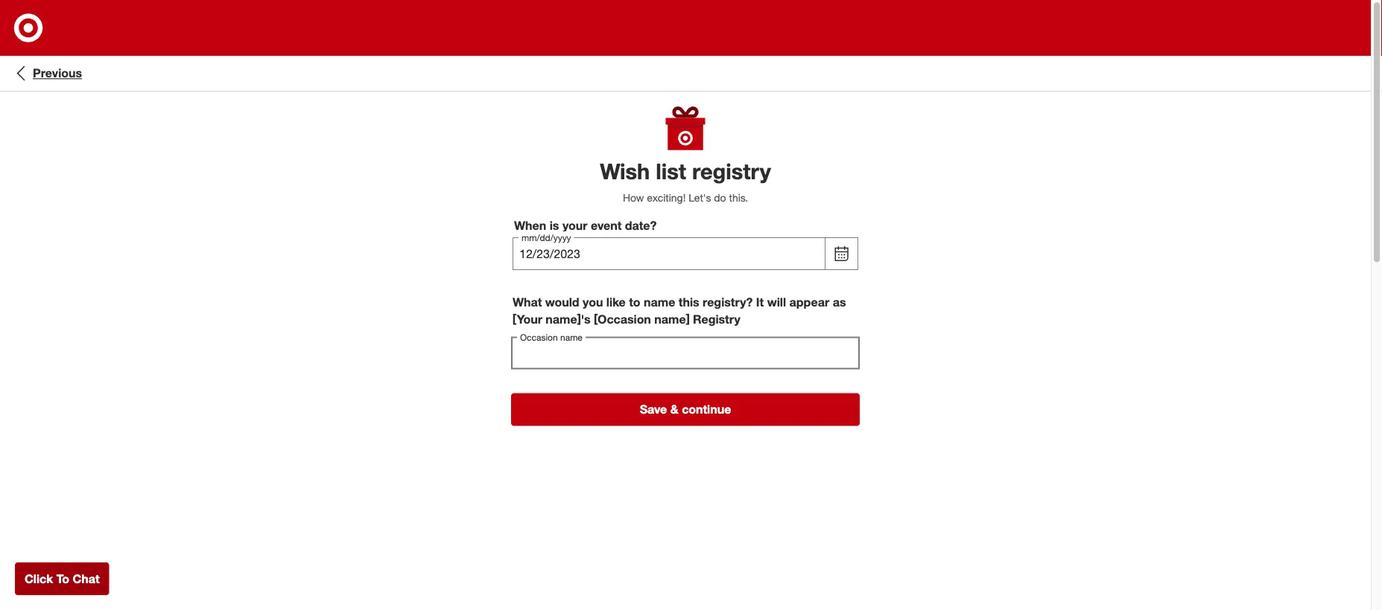 Task type: vqa. For each thing, say whether or not it's contained in the screenshot.
the leftmost "earbuds"
no



Task type: describe. For each thing, give the bounding box(es) containing it.
previous button
[[12, 64, 82, 82]]

will
[[767, 295, 786, 310]]

name]
[[654, 312, 690, 327]]

as
[[833, 295, 846, 310]]

registry
[[693, 312, 740, 327]]

click
[[25, 572, 53, 587]]

save & continue
[[640, 403, 731, 417]]

name]'s
[[546, 312, 591, 327]]

[your
[[513, 312, 542, 327]]

list
[[656, 158, 686, 184]]

click to chat button
[[15, 563, 109, 596]]

save & continue button
[[511, 394, 860, 427]]

this.
[[729, 192, 748, 205]]

is
[[550, 219, 559, 233]]

appear
[[789, 295, 829, 310]]

what would you like to name this registry? it will appear as [your name]'s [occasion name] registry
[[513, 295, 846, 327]]

wish
[[600, 158, 650, 184]]

click to chat
[[25, 572, 100, 587]]

what
[[513, 295, 542, 310]]

event
[[591, 219, 622, 233]]

previous
[[33, 66, 82, 81]]

wish list registry how exciting! let's do this.
[[600, 158, 771, 205]]

do
[[714, 192, 726, 205]]

this
[[679, 295, 699, 310]]

like
[[606, 295, 626, 310]]



Task type: locate. For each thing, give the bounding box(es) containing it.
None telephone field
[[513, 238, 826, 270]]

name
[[644, 295, 675, 310]]

exciting!
[[647, 192, 686, 205]]

you
[[583, 295, 603, 310]]

chat
[[73, 572, 100, 587]]

to
[[56, 572, 69, 587]]

save
[[640, 403, 667, 417]]

continue
[[682, 403, 731, 417]]

None text field
[[511, 337, 860, 370]]

date?
[[625, 219, 657, 233]]

[occasion
[[594, 312, 651, 327]]

to
[[629, 295, 640, 310]]

how
[[623, 192, 644, 205]]

would
[[545, 295, 579, 310]]

your
[[562, 219, 587, 233]]

let's
[[689, 192, 711, 205]]

when
[[514, 219, 546, 233]]

registry?
[[703, 295, 753, 310]]

it
[[756, 295, 764, 310]]

&
[[670, 403, 679, 417]]

when is your event date?
[[514, 219, 657, 233]]

registry
[[692, 158, 771, 184]]



